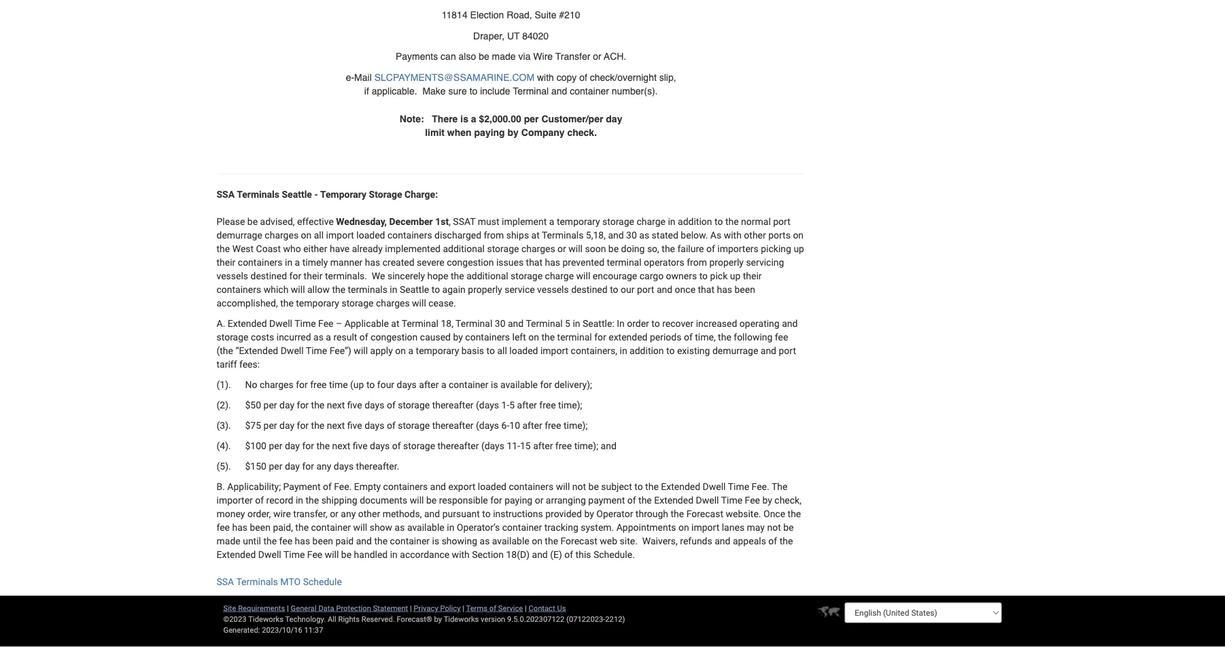 Task type: locate. For each thing, give the bounding box(es) containing it.
congestion inside , ssat must implement a temporary storage charge in addition to the normal port demurrage charges on all import loaded containers discharged from ships at terminals 5,18, and 30 as stated below. as with other ports on the west coast who either have already implemented additional storage charges or will soon be doing so, the failure of importers picking up their containers in a timely manner has created severe congestion issues that has prevented terminal operators from properly servicing vessels destined for their terminals.  we sincerely hope the additional storage charge will encourage cargo owners to pick up their containers which will allow the terminals in seattle to again properly service vessels destined to our port and once that has been accomplished, the temporary storage charges will cease.
[[447, 257, 494, 269]]

no
[[245, 380, 257, 391]]

terminal up caused
[[402, 319, 438, 330]]

is inside b. applicability; payment of fee. empty containers and export loaded containers will not be subject to the extended dwell time fee. the importer of record in the shipping documents will be responsible for paying or arranging payment of the extended dwell time fee by check, money order, wire transfer, or any other methods, and pursuant to instructions provided by operator through the forecast website. once the fee has been paid, the container will show as available in operator's container tracking system. appointments on import lanes may not be made until the fee has been paid and the container is showing as available on the forecast web site.  waivers, refunds and appeals of the extended dwell time fee will be handled in accordance with section 18(d) and (e) of this schedule.
[[432, 536, 439, 547]]

general data protection statement link
[[291, 604, 408, 613]]

11814
[[442, 10, 467, 21]]

on up refunds
[[678, 523, 689, 534]]

other down normal
[[744, 230, 766, 241]]

2 vertical spatial time);
[[574, 441, 598, 452]]

in down sincerely
[[390, 285, 397, 296]]

container down copy
[[570, 86, 609, 97]]

dwell up the incurred
[[269, 319, 292, 330]]

1 horizontal spatial addition
[[678, 217, 712, 228]]

destined
[[251, 271, 287, 282], [571, 285, 608, 296]]

delivery);
[[554, 380, 592, 391]]

their down west on the left top of the page
[[217, 257, 235, 269]]

0 horizontal spatial been
[[250, 523, 271, 534]]

0 vertical spatial been
[[735, 285, 755, 296]]

as up so,
[[639, 230, 649, 241]]

wire
[[533, 51, 553, 62]]

1 vertical spatial seattle
[[400, 285, 429, 296]]

terminals
[[237, 189, 279, 201], [542, 230, 584, 241], [236, 577, 278, 588]]

basis
[[461, 346, 484, 357]]

1 ssa from the top
[[217, 189, 235, 201]]

container inside e-mail slcpayments@ssamarine.com with copy of check/overnight slip, if applicable.  make sure to include terminal and container number(s).
[[570, 86, 609, 97]]

terminals inside , ssat must implement a temporary storage charge in addition to the normal port demurrage charges on all import loaded containers discharged from ships at terminals 5,18, and 30 as stated below. as with other ports on the west coast who either have already implemented additional storage charges or will soon be doing so, the failure of importers picking up their containers in a timely manner has created severe congestion issues that has prevented terminal operators from properly servicing vessels destined for their terminals.  we sincerely hope the additional storage charge will encourage cargo owners to pick up their containers which will allow the terminals in seattle to again properly service vessels destined to our port and once that has been accomplished, the temporary storage charges will cease.
[[542, 230, 584, 241]]

(days left 6-
[[476, 421, 499, 432]]

in
[[668, 217, 675, 228], [285, 257, 292, 269], [390, 285, 397, 296], [573, 319, 580, 330], [620, 346, 627, 357], [296, 495, 303, 507], [447, 523, 454, 534], [390, 550, 398, 561]]

2 horizontal spatial is
[[491, 380, 498, 391]]

(days for 1-
[[476, 400, 499, 411]]

import up refunds
[[691, 523, 719, 534]]

1 horizontal spatial other
[[744, 230, 766, 241]]

port
[[773, 217, 790, 228], [637, 285, 654, 296], [779, 346, 796, 357]]

container up paid
[[311, 523, 351, 534]]

0 horizontal spatial forecast
[[561, 536, 597, 547]]

be right 'soon'
[[608, 244, 619, 255]]

empty
[[354, 482, 381, 493]]

1 vertical spatial terminals
[[542, 230, 584, 241]]

15
[[520, 441, 531, 452]]

until
[[243, 536, 261, 547]]

demurrage
[[217, 230, 262, 241], [712, 346, 758, 357]]

0 horizontal spatial vessels
[[217, 271, 248, 282]]

2 vertical spatial with
[[452, 550, 470, 561]]

1 vertical spatial loaded
[[509, 346, 538, 357]]

that right issues
[[526, 257, 543, 269]]

servicing
[[746, 257, 784, 269]]

0 horizontal spatial fee.
[[334, 482, 352, 493]]

terminal down via at the top left
[[513, 86, 549, 97]]

per for (5).      $150 per day for any days thereafter.
[[269, 461, 282, 473]]

to inside e-mail slcpayments@ssamarine.com with copy of check/overnight slip, if applicable.  make sure to include terminal and container number(s).
[[470, 86, 477, 97]]

1 vertical spatial import
[[540, 346, 568, 357]]

temporary inside a. extended dwell time fee – applicable at terminal 18, terminal 30 and terminal 5 in seattle: in order to recover increased operating and storage costs incurred as a result of congestion caused by containers left on the terminal for extended periods of time, the following fee (the "extended dwell time fee") will apply on a temporary basis to all loaded import containers, in addition to existing demurrage and port tariff fees:
[[416, 346, 459, 357]]

caused
[[420, 332, 451, 343]]

1 horizontal spatial terminal
[[607, 257, 641, 269]]

generated:
[[223, 626, 260, 635]]

0 horizontal spatial 30
[[495, 319, 505, 330]]

addition inside , ssat must implement a temporary storage charge in addition to the normal port demurrage charges on all import loaded containers discharged from ships at terminals 5,18, and 30 as stated below. as with other ports on the west coast who either have already implemented additional storage charges or will soon be doing so, the failure of importers picking up their containers in a timely manner has created severe congestion issues that has prevented terminal operators from properly servicing vessels destined for their terminals.  we sincerely hope the additional storage charge will encourage cargo owners to pick up their containers which will allow the terminals in seattle to again properly service vessels destined to our port and once that has been accomplished, the temporary storage charges will cease.
[[678, 217, 712, 228]]

charge:
[[405, 189, 438, 201]]

made left until
[[217, 536, 240, 547]]

storage up issues
[[487, 244, 519, 255]]

1 horizontal spatial fee
[[279, 536, 292, 547]]

fee down operating
[[775, 332, 788, 343]]

of inside site requirements | general data protection statement | privacy policy | terms of service | contact us ©2023 tideworks technology. all rights reserved. forecast® by tideworks version 9.5.0.202307122 (07122023-2212) generated: 2023/10/16 11:37
[[489, 604, 496, 613]]

import inside b. applicability; payment of fee. empty containers and export loaded containers will not be subject to the extended dwell time fee. the importer of record in the shipping documents will be responsible for paying or arranging payment of the extended dwell time fee by check, money order, wire transfer, or any other methods, and pursuant to instructions provided by operator through the forecast website. once the fee has been paid, the container will show as available in operator's container tracking system. appointments on import lanes may not be made until the fee has been paid and the container is showing as available on the forecast web site.  waivers, refunds and appeals of the extended dwell time fee will be handled in accordance with section 18(d) and (e) of this schedule.
[[691, 523, 719, 534]]

to right basis in the bottom of the page
[[486, 346, 495, 357]]

1 vertical spatial been
[[250, 523, 271, 534]]

ssa for ssa terminals seattle - temporary storage charge:
[[217, 189, 235, 201]]

terminal
[[513, 86, 549, 97], [402, 319, 438, 330], [456, 319, 492, 330], [526, 319, 563, 330]]

1 horizontal spatial up
[[794, 244, 804, 255]]

from down must
[[484, 230, 504, 241]]

thereafter.
[[356, 461, 399, 473]]

fee inside a. extended dwell time fee – applicable at terminal 18, terminal 30 and terminal 5 in seattle: in order to recover increased operating and storage costs incurred as a result of congestion caused by containers left on the terminal for extended periods of time, the following fee (the "extended dwell time fee") will apply on a temporary basis to all loaded import containers, in addition to existing demurrage and port tariff fees:
[[318, 319, 333, 330]]

system.
[[581, 523, 614, 534]]

other inside , ssat must implement a temporary storage charge in addition to the normal port demurrage charges on all import loaded containers discharged from ships at terminals 5,18, and 30 as stated below. as with other ports on the west coast who either have already implemented additional storage charges or will soon be doing so, the failure of importers picking up their containers in a timely manner has created severe congestion issues that has prevented terminal operators from properly servicing vessels destined for their terminals.  we sincerely hope the additional storage charge will encourage cargo owners to pick up their containers which will allow the terminals in seattle to again properly service vessels destined to our port and once that has been accomplished, the temporary storage charges will cease.
[[744, 230, 766, 241]]

1 horizontal spatial seattle
[[400, 285, 429, 296]]

1 vertical spatial made
[[217, 536, 240, 547]]

30 down "service"
[[495, 319, 505, 330]]

fee inside a. extended dwell time fee – applicable at terminal 18, terminal 30 and terminal 5 in seattle: in order to recover increased operating and storage costs incurred as a result of congestion caused by containers left on the terminal for extended periods of time, the following fee (the "extended dwell time fee") will apply on a temporary basis to all loaded import containers, in addition to existing demurrage and port tariff fees:
[[775, 332, 788, 343]]

(4).      $100 per day for the next five days of storage thereafter (days 11-15 after free time); and
[[217, 441, 616, 452]]

their
[[217, 257, 235, 269], [304, 271, 323, 282], [743, 271, 762, 282]]

days for 1-
[[364, 400, 384, 411]]

all
[[314, 230, 324, 241], [497, 346, 507, 357]]

by up system. at the bottom
[[584, 509, 594, 520]]

(days for 11-
[[481, 441, 504, 452]]

per right $75
[[263, 421, 277, 432]]

1 horizontal spatial properly
[[709, 257, 744, 269]]

will
[[569, 244, 583, 255], [576, 271, 590, 282], [291, 285, 305, 296], [412, 298, 426, 309], [354, 346, 368, 357], [556, 482, 570, 493], [410, 495, 424, 507], [353, 523, 367, 534], [325, 550, 339, 561]]

1 vertical spatial paying
[[505, 495, 532, 507]]

extended
[[228, 319, 267, 330], [661, 482, 700, 493], [654, 495, 693, 507], [217, 550, 256, 561]]

1 vertical spatial 30
[[495, 319, 505, 330]]

after for 1-
[[517, 400, 537, 411]]

and
[[551, 86, 567, 97], [608, 230, 624, 241], [657, 285, 672, 296], [508, 319, 524, 330], [782, 319, 798, 330], [761, 346, 776, 357], [601, 441, 616, 452], [430, 482, 446, 493], [424, 509, 440, 520], [356, 536, 372, 547], [715, 536, 730, 547], [532, 550, 548, 561]]

or down shipping
[[330, 509, 338, 520]]

payments can also be made via wire transfer or ach.
[[396, 51, 626, 62]]

terminal inside , ssat must implement a temporary storage charge in addition to the normal port demurrage charges on all import loaded containers discharged from ships at terminals 5,18, and 30 as stated below. as with other ports on the west coast who either have already implemented additional storage charges or will soon be doing so, the failure of importers picking up their containers in a timely manner has created severe congestion issues that has prevented terminal operators from properly servicing vessels destined for their terminals.  we sincerely hope the additional storage charge will encourage cargo owners to pick up their containers which will allow the terminals in seattle to again properly service vessels destined to our port and once that has been accomplished, the temporary storage charges will cease.
[[607, 257, 641, 269]]

as inside a. extended dwell time fee – applicable at terminal 18, terminal 30 and terminal 5 in seattle: in order to recover increased operating and storage costs incurred as a result of congestion caused by containers left on the terminal for extended periods of time, the following fee (the "extended dwell time fee") will apply on a temporary basis to all loaded import containers, in addition to existing demurrage and port tariff fees:
[[313, 332, 324, 343]]

free
[[310, 380, 327, 391], [539, 400, 556, 411], [545, 421, 561, 432], [555, 441, 572, 452]]

forecast up refunds
[[686, 509, 723, 520]]

0 horizontal spatial demurrage
[[217, 230, 262, 241]]

30 inside , ssat must implement a temporary storage charge in addition to the normal port demurrage charges on all import loaded containers discharged from ships at terminals 5,18, and 30 as stated below. as with other ports on the west coast who either have already implemented additional storage charges or will soon be doing so, the failure of importers picking up their containers in a timely manner has created severe congestion issues that has prevented terminal operators from properly servicing vessels destined for their terminals.  we sincerely hope the additional storage charge will encourage cargo owners to pick up their containers which will allow the terminals in seattle to again properly service vessels destined to our port and once that has been accomplished, the temporary storage charges will cease.
[[626, 230, 637, 241]]

destined down prevented
[[571, 285, 608, 296]]

0 vertical spatial seattle
[[282, 189, 312, 201]]

import
[[326, 230, 354, 241], [540, 346, 568, 357], [691, 523, 719, 534]]

1 horizontal spatial forecast
[[686, 509, 723, 520]]

a right apply
[[408, 346, 413, 357]]

1 horizontal spatial been
[[312, 536, 333, 547]]

increased
[[696, 319, 737, 330]]

loaded
[[356, 230, 385, 241], [509, 346, 538, 357], [478, 482, 506, 493]]

next for $50
[[327, 400, 345, 411]]

terminals up site requirements link
[[236, 577, 278, 588]]

demurrage up west on the left top of the page
[[217, 230, 262, 241]]

$150
[[245, 461, 266, 473]]

responsible
[[439, 495, 488, 507]]

$50
[[245, 400, 261, 411]]

that down pick
[[698, 285, 714, 296]]

seattle:
[[583, 319, 614, 330]]

after for 6-
[[522, 421, 542, 432]]

day for (4).      $100 per day for the next five days of storage thereafter (days 11-15 after free time); and
[[285, 441, 300, 452]]

1 vertical spatial thereafter
[[432, 421, 474, 432]]

storage
[[602, 217, 634, 228], [487, 244, 519, 255], [511, 271, 543, 282], [342, 298, 374, 309], [217, 332, 248, 343], [398, 400, 430, 411], [398, 421, 430, 432], [403, 441, 435, 452]]

on
[[301, 230, 312, 241], [793, 230, 804, 241], [528, 332, 539, 343], [395, 346, 406, 357], [678, 523, 689, 534], [532, 536, 542, 547]]

0 horizontal spatial import
[[326, 230, 354, 241]]

5 up 10 in the bottom of the page
[[509, 400, 515, 411]]

1 vertical spatial charge
[[545, 271, 574, 282]]

transfer
[[555, 51, 590, 62]]

days
[[397, 380, 417, 391], [364, 400, 384, 411], [364, 421, 384, 432], [370, 441, 390, 452], [334, 461, 354, 473]]

terminals for ssa terminals seattle - temporary storage charge:
[[237, 189, 279, 201]]

time); for (2).      $50 per day for the next five days of storage thereafter (days 1-5 after free time);
[[558, 400, 582, 411]]

that
[[526, 257, 543, 269], [698, 285, 714, 296]]

4 | from the left
[[525, 604, 527, 613]]

five for $50
[[347, 400, 362, 411]]

0 vertical spatial that
[[526, 257, 543, 269]]

1 horizontal spatial from
[[687, 257, 707, 269]]

to up as
[[714, 217, 723, 228]]

all inside , ssat must implement a temporary storage charge in addition to the normal port demurrage charges on all import loaded containers discharged from ships at terminals 5,18, and 30 as stated below. as with other ports on the west coast who either have already implemented additional storage charges or will soon be doing so, the failure of importers picking up their containers in a timely manner has created severe congestion issues that has prevented terminal operators from properly servicing vessels destined for their terminals.  we sincerely hope the additional storage charge will encourage cargo owners to pick up their containers which will allow the terminals in seattle to again properly service vessels destined to our port and once that has been accomplished, the temporary storage charges will cease.
[[314, 230, 324, 241]]

0 horizontal spatial charge
[[545, 271, 574, 282]]

3 | from the left
[[462, 604, 464, 613]]

temporary down caused
[[416, 346, 459, 357]]

to left our
[[610, 285, 618, 296]]

0 horizontal spatial made
[[217, 536, 240, 547]]

five
[[347, 400, 362, 411], [347, 421, 362, 432], [353, 441, 367, 452]]

2 vertical spatial port
[[779, 346, 796, 357]]

pick
[[710, 271, 728, 282]]

1 vertical spatial (days
[[476, 421, 499, 432]]

available up 18(d)
[[492, 536, 529, 547]]

at inside , ssat must implement a temporary storage charge in addition to the normal port demurrage charges on all import loaded containers discharged from ships at terminals 5,18, and 30 as stated below. as with other ports on the west coast who either have already implemented additional storage charges or will soon be doing so, the failure of importers picking up their containers in a timely manner has created severe congestion issues that has prevented terminal operators from properly servicing vessels destined for their terminals.  we sincerely hope the additional storage charge will encourage cargo owners to pick up their containers which will allow the terminals in seattle to again properly service vessels destined to our port and once that has been accomplished, the temporary storage charges will cease.
[[531, 230, 540, 241]]

instructions
[[493, 509, 543, 520]]

for
[[289, 271, 301, 282], [594, 332, 606, 343], [296, 380, 308, 391], [540, 380, 552, 391], [297, 400, 309, 411], [297, 421, 309, 432], [302, 441, 314, 452], [302, 461, 314, 473], [490, 495, 502, 507]]

1 horizontal spatial at
[[531, 230, 540, 241]]

container down basis in the bottom of the page
[[449, 380, 488, 391]]

"extended
[[236, 346, 278, 357]]

all down effective
[[314, 230, 324, 241]]

in
[[617, 319, 625, 330]]

2 vertical spatial terminals
[[236, 577, 278, 588]]

thereafter for 1-
[[432, 400, 474, 411]]

1 vertical spatial next
[[327, 421, 345, 432]]

after right 1-
[[517, 400, 537, 411]]

has down money
[[232, 523, 247, 534]]

import inside a. extended dwell time fee – applicable at terminal 18, terminal 30 and terminal 5 in seattle: in order to recover increased operating and storage costs incurred as a result of congestion caused by containers left on the terminal for extended periods of time, the following fee (the "extended dwell time fee") will apply on a temporary basis to all loaded import containers, in addition to existing demurrage and port tariff fees:
[[540, 346, 568, 357]]

charges down advised,
[[265, 230, 299, 241]]

0 vertical spatial addition
[[678, 217, 712, 228]]

storage
[[369, 189, 402, 201]]

dwell up website.
[[703, 482, 726, 493]]

30 up doing
[[626, 230, 637, 241]]

of down subject
[[627, 495, 636, 507]]

time);
[[558, 400, 582, 411], [563, 421, 588, 432], [574, 441, 598, 452]]

their down timely
[[304, 271, 323, 282]]

on right "ports" at the right
[[793, 230, 804, 241]]

loaded up already
[[356, 230, 385, 241]]

1 vertical spatial available
[[407, 523, 444, 534]]

containers up accomplished,
[[217, 285, 261, 296]]

slcpayments@ssamarine.com link
[[374, 72, 534, 83]]

1 vertical spatial up
[[730, 271, 740, 282]]

(3).      $75 per day for the next five days of storage thereafter (days 6-10 after free time);
[[217, 421, 588, 432]]

per for (4).      $100 per day for the next five days of storage thereafter (days 11-15 after free time); and
[[269, 441, 282, 452]]

per right $150
[[269, 461, 282, 473]]

thereafter for 11-
[[437, 441, 479, 452]]

(days left 11-
[[481, 441, 504, 452]]

storage inside a. extended dwell time fee – applicable at terminal 18, terminal 30 and terminal 5 in seattle: in order to recover increased operating and storage costs incurred as a result of congestion caused by containers left on the terminal for extended periods of time, the following fee (the "extended dwell time fee") will apply on a temporary basis to all loaded import containers, in addition to existing demurrage and port tariff fees:
[[217, 332, 248, 343]]

0 vertical spatial next
[[327, 400, 345, 411]]

1 horizontal spatial any
[[341, 509, 356, 520]]

0 vertical spatial port
[[773, 217, 790, 228]]

temporary up 5,18,
[[557, 217, 600, 228]]

per up 'company'
[[524, 114, 539, 125]]

properly right "again"
[[468, 285, 502, 296]]

day for (3).      $75 per day for the next five days of storage thereafter (days 6-10 after free time);
[[279, 421, 294, 432]]

2 fee. from the left
[[752, 482, 769, 493]]

by down $2,000.00
[[508, 128, 519, 138]]

addition down extended
[[630, 346, 664, 357]]

0 vertical spatial all
[[314, 230, 324, 241]]

2 vertical spatial temporary
[[416, 346, 459, 357]]

loaded inside a. extended dwell time fee – applicable at terminal 18, terminal 30 and terminal 5 in seattle: in order to recover increased operating and storage costs incurred as a result of congestion caused by containers left on the terminal for extended periods of time, the following fee (the "extended dwell time fee") will apply on a temporary basis to all loaded import containers, in addition to existing demurrage and port tariff fees:
[[509, 346, 538, 357]]

(e)
[[550, 550, 562, 561]]

day for (5).      $150 per day for any days thereafter.
[[285, 461, 300, 473]]

be down once
[[783, 523, 794, 534]]

0 horizontal spatial all
[[314, 230, 324, 241]]

congestion up apply
[[371, 332, 418, 343]]

1 vertical spatial that
[[698, 285, 714, 296]]

as inside , ssat must implement a temporary storage charge in addition to the normal port demurrage charges on all import loaded containers discharged from ships at terminals 5,18, and 30 as stated below. as with other ports on the west coast who either have already implemented additional storage charges or will soon be doing so, the failure of importers picking up their containers in a timely manner has created severe congestion issues that has prevented terminal operators from properly servicing vessels destined for their terminals.  we sincerely hope the additional storage charge will encourage cargo owners to pick up their containers which will allow the terminals in seattle to again properly service vessels destined to our port and once that has been accomplished, the temporary storage charges will cease.
[[639, 230, 649, 241]]

2 vertical spatial is
[[432, 536, 439, 547]]

0 vertical spatial terminals
[[237, 189, 279, 201]]

december
[[389, 217, 433, 228]]

five for $75
[[347, 421, 362, 432]]

30 inside a. extended dwell time fee – applicable at terminal 18, terminal 30 and terminal 5 in seattle: in order to recover increased operating and storage costs incurred as a result of congestion caused by containers left on the terminal for extended periods of time, the following fee (the "extended dwell time fee") will apply on a temporary basis to all loaded import containers, in addition to existing demurrage and port tariff fees:
[[495, 319, 505, 330]]

0 horizontal spatial seattle
[[282, 189, 312, 201]]

2 | from the left
[[410, 604, 412, 613]]

0 horizontal spatial any
[[316, 461, 331, 473]]

1 horizontal spatial vessels
[[537, 285, 569, 296]]

days for 11-
[[370, 441, 390, 452]]

any down shipping
[[341, 509, 356, 520]]

0 vertical spatial vessels
[[217, 271, 248, 282]]

with inside b. applicability; payment of fee. empty containers and export loaded containers will not be subject to the extended dwell time fee. the importer of record in the shipping documents will be responsible for paying or arranging payment of the extended dwell time fee by check, money order, wire transfer, or any other methods, and pursuant to instructions provided by operator through the forecast website. once the fee has been paid, the container will show as available in operator's container tracking system. appointments on import lanes may not be made until the fee has been paid and the container is showing as available on the forecast web site.  waivers, refunds and appeals of the extended dwell time fee will be handled in accordance with section 18(d) and (e) of this schedule.
[[452, 550, 470, 561]]

2 vertical spatial five
[[353, 441, 367, 452]]

record
[[266, 495, 293, 507]]

or
[[593, 51, 601, 62], [558, 244, 566, 255], [535, 495, 543, 507], [330, 509, 338, 520]]

days up thereafter.
[[370, 441, 390, 452]]

0 vertical spatial temporary
[[557, 217, 600, 228]]

other inside b. applicability; payment of fee. empty containers and export loaded containers will not be subject to the extended dwell time fee. the importer of record in the shipping documents will be responsible for paying or arranging payment of the extended dwell time fee by check, money order, wire transfer, or any other methods, and pursuant to instructions provided by operator through the forecast website. once the fee has been paid, the container will show as available in operator's container tracking system. appointments on import lanes may not be made until the fee has been paid and the container is showing as available on the forecast web site.  waivers, refunds and appeals of the extended dwell time fee will be handled in accordance with section 18(d) and (e) of this schedule.
[[358, 509, 380, 520]]

1 horizontal spatial charge
[[637, 217, 666, 228]]

protection
[[336, 604, 371, 613]]

time); for (4).      $100 per day for the next five days of storage thereafter (days 11-15 after free time); and
[[574, 441, 598, 452]]

by inside a. extended dwell time fee – applicable at terminal 18, terminal 30 and terminal 5 in seattle: in order to recover increased operating and storage costs incurred as a result of congestion caused by containers left on the terminal for extended periods of time, the following fee (the "extended dwell time fee") will apply on a temporary basis to all loaded import containers, in addition to existing demurrage and port tariff fees:
[[453, 332, 463, 343]]

1 fee. from the left
[[334, 482, 352, 493]]

2 horizontal spatial been
[[735, 285, 755, 296]]

of inside e-mail slcpayments@ssamarine.com with copy of check/overnight slip, if applicable.  make sure to include terminal and container number(s).
[[579, 72, 587, 83]]

is
[[460, 114, 468, 125], [491, 380, 498, 391], [432, 536, 439, 547]]

0 vertical spatial terminal
[[607, 257, 641, 269]]

once
[[763, 509, 785, 520]]

0 horizontal spatial is
[[432, 536, 439, 547]]

at right applicable
[[391, 319, 399, 330]]

2 vertical spatial available
[[492, 536, 529, 547]]

per for (3).      $75 per day for the next five days of storage thereafter (days 6-10 after free time);
[[263, 421, 277, 432]]

#210
[[559, 10, 580, 21]]

slcpayments@ssamarine.com
[[374, 72, 534, 83]]

and up subject
[[601, 441, 616, 452]]

ssa for ssa terminals mto schedule
[[217, 577, 234, 588]]

1 vertical spatial any
[[341, 509, 356, 520]]

0 horizontal spatial with
[[452, 550, 470, 561]]

per for (2).      $50 per day for the next five days of storage thereafter (days 1-5 after free time);
[[263, 400, 277, 411]]

for inside a. extended dwell time fee – applicable at terminal 18, terminal 30 and terminal 5 in seattle: in order to recover increased operating and storage costs incurred as a result of congestion caused by containers left on the terminal for extended periods of time, the following fee (the "extended dwell time fee") will apply on a temporary basis to all loaded import containers, in addition to existing demurrage and port tariff fees:
[[594, 332, 606, 343]]

1 vertical spatial from
[[687, 257, 707, 269]]

0 vertical spatial 5
[[565, 319, 570, 330]]

0 horizontal spatial other
[[358, 509, 380, 520]]

must
[[478, 217, 499, 228]]

to right the sure
[[470, 86, 477, 97]]

0 vertical spatial 30
[[626, 230, 637, 241]]

section
[[472, 550, 504, 561]]

failure
[[677, 244, 704, 255]]

0 horizontal spatial at
[[391, 319, 399, 330]]

e-
[[346, 72, 354, 83]]

1 horizontal spatial made
[[492, 51, 516, 62]]

with up importers on the top right
[[724, 230, 742, 241]]

day for (2).      $50 per day for the next five days of storage thereafter (days 1-5 after free time);
[[279, 400, 294, 411]]

2 horizontal spatial with
[[724, 230, 742, 241]]

1 vertical spatial ssa
[[217, 577, 234, 588]]

per right $100
[[269, 441, 282, 452]]

1 horizontal spatial is
[[460, 114, 468, 125]]

other up show
[[358, 509, 380, 520]]

days right four
[[397, 380, 417, 391]]

free for (4).      $100 per day for the next five days of storage thereafter (days 11-15 after free time); and
[[555, 441, 572, 452]]

of up shipping
[[323, 482, 332, 493]]

this
[[576, 550, 591, 561]]

mail
[[354, 72, 372, 83]]

2 ssa from the top
[[217, 577, 234, 588]]

paying down $2,000.00
[[474, 128, 505, 138]]

limit
[[425, 128, 445, 138]]

terminals left 5,18,
[[542, 230, 584, 241]]

temporary down allow
[[296, 298, 339, 309]]

0 vertical spatial thereafter
[[432, 400, 474, 411]]

0 vertical spatial other
[[744, 230, 766, 241]]

been down servicing
[[735, 285, 755, 296]]

normal
[[741, 217, 771, 228]]

1 vertical spatial port
[[637, 285, 654, 296]]

free left time on the bottom left of the page
[[310, 380, 327, 391]]

following
[[734, 332, 773, 343]]

0 horizontal spatial terminal
[[557, 332, 592, 343]]

website.
[[726, 509, 761, 520]]

18(d)
[[506, 550, 530, 561]]

loaded inside b. applicability; payment of fee. empty containers and export loaded containers will not be subject to the extended dwell time fee. the importer of record in the shipping documents will be responsible for paying or arranging payment of the extended dwell time fee by check, money order, wire transfer, or any other methods, and pursuant to instructions provided by operator through the forecast website. once the fee has been paid, the container will show as available in operator's container tracking system. appointments on import lanes may not be made until the fee has been paid and the container is showing as available on the forecast web site.  waivers, refunds and appeals of the extended dwell time fee will be handled in accordance with section 18(d) and (e) of this schedule.
[[478, 482, 506, 493]]

is inside the note:   there is a $2,000.00 per customer/per day limit when paying by company check.
[[460, 114, 468, 125]]

2 vertical spatial next
[[332, 441, 350, 452]]

1 horizontal spatial congestion
[[447, 257, 494, 269]]

for inside b. applicability; payment of fee. empty containers and export loaded containers will not be subject to the extended dwell time fee. the importer of record in the shipping documents will be responsible for paying or arranging payment of the extended dwell time fee by check, money order, wire transfer, or any other methods, and pursuant to instructions provided by operator through the forecast website. once the fee has been paid, the container will show as available in operator's container tracking system. appointments on import lanes may not be made until the fee has been paid and the container is showing as available on the forecast web site.  waivers, refunds and appeals of the extended dwell time fee will be handled in accordance with section 18(d) and (e) of this schedule.
[[490, 495, 502, 507]]

extended
[[609, 332, 648, 343]]

2 vertical spatial fee
[[307, 550, 322, 561]]

1 vertical spatial terminal
[[557, 332, 592, 343]]

refunds
[[680, 536, 712, 547]]

paid,
[[273, 523, 293, 534]]

1 horizontal spatial fee.
[[752, 482, 769, 493]]

1 vertical spatial is
[[491, 380, 498, 391]]

days for 6-
[[364, 421, 384, 432]]

demurrage down following
[[712, 346, 758, 357]]

| up 9.5.0.202307122
[[525, 604, 527, 613]]

five for $100
[[353, 441, 367, 452]]

0 vertical spatial demurrage
[[217, 230, 262, 241]]

paying inside b. applicability; payment of fee. empty containers and export loaded containers will not be subject to the extended dwell time fee. the importer of record in the shipping documents will be responsible for paying or arranging payment of the extended dwell time fee by check, money order, wire transfer, or any other methods, and pursuant to instructions provided by operator through the forecast website. once the fee has been paid, the container will show as available in operator's container tracking system. appointments on import lanes may not be made until the fee has been paid and the container is showing as available on the forecast web site.  waivers, refunds and appeals of the extended dwell time fee will be handled in accordance with section 18(d) and (e) of this schedule.
[[505, 495, 532, 507]]

port inside a. extended dwell time fee – applicable at terminal 18, terminal 30 and terminal 5 in seattle: in order to recover increased operating and storage costs incurred as a result of congestion caused by containers left on the terminal for extended periods of time, the following fee (the "extended dwell time fee") will apply on a temporary basis to all loaded import containers, in addition to existing demurrage and port tariff fees:
[[779, 346, 796, 357]]

fee up schedule
[[307, 550, 322, 561]]

1 horizontal spatial with
[[537, 72, 554, 83]]

0 horizontal spatial that
[[526, 257, 543, 269]]

to
[[470, 86, 477, 97], [714, 217, 723, 228], [699, 271, 708, 282], [431, 285, 440, 296], [610, 285, 618, 296], [651, 319, 660, 330], [486, 346, 495, 357], [666, 346, 675, 357], [366, 380, 375, 391], [634, 482, 643, 493], [482, 509, 491, 520]]

addition
[[678, 217, 712, 228], [630, 346, 664, 357]]

destined up which
[[251, 271, 287, 282]]

available
[[500, 380, 538, 391], [407, 523, 444, 534], [492, 536, 529, 547]]

0 horizontal spatial fee
[[217, 523, 230, 534]]

all inside a. extended dwell time fee – applicable at terminal 18, terminal 30 and terminal 5 in seattle: in order to recover increased operating and storage costs incurred as a result of congestion caused by containers left on the terminal for extended periods of time, the following fee (the "extended dwell time fee") will apply on a temporary basis to all loaded import containers, in addition to existing demurrage and port tariff fees:
[[497, 346, 507, 357]]

congestion down discharged
[[447, 257, 494, 269]]

0 vertical spatial made
[[492, 51, 516, 62]]

1 horizontal spatial their
[[304, 271, 323, 282]]

either
[[303, 244, 327, 255]]

available up accordance on the left of page
[[407, 523, 444, 534]]

of down as
[[706, 244, 715, 255]]

$75
[[245, 421, 261, 432]]

0 vertical spatial available
[[500, 380, 538, 391]]

0 horizontal spatial destined
[[251, 271, 287, 282]]

by inside the note:   there is a $2,000.00 per customer/per day limit when paying by company check.
[[508, 128, 519, 138]]

2 vertical spatial import
[[691, 523, 719, 534]]

1 vertical spatial congestion
[[371, 332, 418, 343]]

a left result
[[326, 332, 331, 343]]

costs
[[251, 332, 274, 343]]



Task type: describe. For each thing, give the bounding box(es) containing it.
to right (up at left bottom
[[366, 380, 375, 391]]

to up 'periods'
[[651, 319, 660, 330]]

extended inside a. extended dwell time fee – applicable at terminal 18, terminal 30 and terminal 5 in seattle: in order to recover increased operating and storage costs incurred as a result of congestion caused by containers left on the terminal for extended periods of time, the following fee (the "extended dwell time fee") will apply on a temporary basis to all loaded import containers, in addition to existing demurrage and port tariff fees:
[[228, 319, 267, 330]]

of down four
[[387, 400, 395, 411]]

terminals for ssa terminals mto schedule
[[236, 577, 278, 588]]

to left pick
[[699, 271, 708, 282]]

be inside , ssat must implement a temporary storage charge in addition to the normal port demurrage charges on all import loaded containers discharged from ships at terminals 5,18, and 30 as stated below. as with other ports on the west coast who either have already implemented additional storage charges or will soon be doing so, the failure of importers picking up their containers in a timely manner has created severe congestion issues that has prevented terminal operators from properly servicing vessels destined for their terminals.  we sincerely hope the additional storage charge will encourage cargo owners to pick up their containers which will allow the terminals in seattle to again properly service vessels destined to our port and once that has been accomplished, the temporary storage charges will cease.
[[608, 244, 619, 255]]

of down (3).      $75 per day for the next five days of storage thereafter (days 6-10 after free time);
[[392, 441, 401, 452]]

0 vertical spatial forecast
[[686, 509, 723, 520]]

be up payment
[[588, 482, 599, 493]]

in down payment
[[296, 495, 303, 507]]

containers down "december"
[[387, 230, 432, 241]]

next for $100
[[332, 441, 350, 452]]

been inside , ssat must implement a temporary storage charge in addition to the normal port demurrage charges on all import loaded containers discharged from ships at terminals 5,18, and 30 as stated below. as with other ports on the west coast who either have already implemented additional storage charges or will soon be doing so, the failure of importers picking up their containers in a timely manner has created severe congestion issues that has prevented terminal operators from properly servicing vessels destined for their terminals.  we sincerely hope the additional storage charge will encourage cargo owners to pick up their containers which will allow the terminals in seattle to again properly service vessels destined to our port and once that has been accomplished, the temporary storage charges will cease.
[[735, 285, 755, 296]]

after for 11-
[[533, 441, 553, 452]]

1st
[[435, 217, 449, 228]]

temporary
[[320, 189, 367, 201]]

will left cease.
[[412, 298, 426, 309]]

of up order, at the bottom left of the page
[[255, 495, 264, 507]]

technology.
[[285, 615, 326, 624]]

left
[[512, 332, 526, 343]]

charges right no
[[260, 380, 293, 391]]

has down already
[[365, 257, 380, 269]]

in up showing
[[447, 523, 454, 534]]

in left seattle:
[[573, 319, 580, 330]]

containers up documents at the left of the page
[[383, 482, 428, 493]]

free for (3).      $75 per day for the next five days of storage thereafter (days 6-10 after free time);
[[545, 421, 561, 432]]

made inside b. applicability; payment of fee. empty containers and export loaded containers will not be subject to the extended dwell time fee. the importer of record in the shipping documents will be responsible for paying or arranging payment of the extended dwell time fee by check, money order, wire transfer, or any other methods, and pursuant to instructions provided by operator through the forecast website. once the fee has been paid, the container will show as available in operator's container tracking system. appointments on import lanes may not be made until the fee has been paid and the container is showing as available on the forecast web site.  waivers, refunds and appeals of the extended dwell time fee will be handled in accordance with section 18(d) and (e) of this schedule.
[[217, 536, 240, 547]]

order,
[[247, 509, 271, 520]]

suite
[[535, 10, 556, 21]]

implemented
[[385, 244, 441, 255]]

(up
[[350, 380, 364, 391]]

congestion inside a. extended dwell time fee – applicable at terminal 18, terminal 30 and terminal 5 in seattle: in order to recover increased operating and storage costs incurred as a result of congestion caused by containers left on the terminal for extended periods of time, the following fee (the "extended dwell time fee") will apply on a temporary basis to all loaded import containers, in addition to existing demurrage and port tariff fees:
[[371, 332, 418, 343]]

has left prevented
[[545, 257, 560, 269]]

via
[[518, 51, 531, 62]]

free for (2).      $50 per day for the next five days of storage thereafter (days 1-5 after free time);
[[539, 400, 556, 411]]

below.
[[681, 230, 708, 241]]

demurrage inside , ssat must implement a temporary storage charge in addition to the normal port demurrage charges on all import loaded containers discharged from ships at terminals 5,18, and 30 as stated below. as with other ports on the west coast who either have already implemented additional storage charges or will soon be doing so, the failure of importers picking up their containers in a timely manner has created severe congestion issues that has prevented terminal operators from properly servicing vessels destined for their terminals.  we sincerely hope the additional storage charge will encourage cargo owners to pick up their containers which will allow the terminals in seattle to again properly service vessels destined to our port and once that has been accomplished, the temporary storage charges will cease.
[[217, 230, 262, 241]]

with inside , ssat must implement a temporary storage charge in addition to the normal port demurrage charges on all import loaded containers discharged from ships at terminals 5,18, and 30 as stated below. as with other ports on the west coast who either have already implemented additional storage charges or will soon be doing so, the failure of importers picking up their containers in a timely manner has created severe congestion issues that has prevented terminal operators from properly servicing vessels destined for their terminals.  we sincerely hope the additional storage charge will encourage cargo owners to pick up their containers which will allow the terminals in seattle to again properly service vessels destined to our port and once that has been accomplished, the temporary storage charges will cease.
[[724, 230, 742, 241]]

storage down (3).      $75 per day for the next five days of storage thereafter (days 6-10 after free time);
[[403, 441, 435, 452]]

showing
[[442, 536, 477, 547]]

terminals
[[348, 285, 387, 296]]

next for $75
[[327, 421, 345, 432]]

in right handled
[[390, 550, 398, 561]]

include
[[480, 86, 510, 97]]

or inside , ssat must implement a temporary storage charge in addition to the normal port demurrage charges on all import loaded containers discharged from ships at terminals 5,18, and 30 as stated below. as with other ports on the west coast who either have already implemented additional storage charges or will soon be doing so, the failure of importers picking up their containers in a timely manner has created severe congestion issues that has prevented terminal operators from properly servicing vessels destined for their terminals.  we sincerely hope the additional storage charge will encourage cargo owners to pick up their containers which will allow the terminals in seattle to again properly service vessels destined to our port and once that has been accomplished, the temporary storage charges will cease.
[[558, 244, 566, 255]]

or up instructions
[[535, 495, 543, 507]]

1 vertical spatial forecast
[[561, 536, 597, 547]]

will down paid
[[325, 550, 339, 561]]

of down (2).      $50 per day for the next five days of storage thereafter (days 1-5 after free time);
[[387, 421, 395, 432]]

0 horizontal spatial up
[[730, 271, 740, 282]]

a inside the note:   there is a $2,000.00 per customer/per day limit when paying by company check.
[[471, 114, 476, 125]]

make
[[422, 86, 446, 97]]

storage up "service"
[[511, 271, 543, 282]]

schedule.
[[593, 550, 635, 561]]

on down instructions
[[532, 536, 542, 547]]

loaded inside , ssat must implement a temporary storage charge in addition to the normal port demurrage charges on all import loaded containers discharged from ships at terminals 5,18, and 30 as stated below. as with other ports on the west coast who either have already implemented additional storage charges or will soon be doing so, the failure of importers picking up their containers in a timely manner has created severe congestion issues that has prevented terminal operators from properly servicing vessels destined for their terminals.  we sincerely hope the additional storage charge will encourage cargo owners to pick up their containers which will allow the terminals in seattle to again properly service vessels destined to our port and once that has been accomplished, the temporary storage charges will cease.
[[356, 230, 385, 241]]

who
[[283, 244, 301, 255]]

be right also
[[479, 51, 489, 62]]

encourage
[[593, 271, 637, 282]]

by inside site requirements | general data protection statement | privacy policy | terms of service | contact us ©2023 tideworks technology. all rights reserved. forecast® by tideworks version 9.5.0.202307122 (07122023-2212) generated: 2023/10/16 11:37
[[434, 615, 442, 624]]

2212)
[[605, 615, 625, 624]]

paid
[[335, 536, 354, 547]]

will up methods,
[[410, 495, 424, 507]]

paying inside the note:   there is a $2,000.00 per customer/per day limit when paying by company check.
[[474, 128, 505, 138]]

shipping
[[321, 495, 357, 507]]

will left allow
[[291, 285, 305, 296]]

a right implement
[[549, 217, 554, 228]]

2023/10/16
[[262, 626, 302, 635]]

and down lanes
[[715, 536, 730, 547]]

statement
[[373, 604, 408, 613]]

check.
[[567, 128, 597, 138]]

ssa terminals seattle - temporary storage charge:
[[217, 189, 438, 201]]

days left thereafter.
[[334, 461, 354, 473]]

addition inside a. extended dwell time fee – applicable at terminal 18, terminal 30 and terminal 5 in seattle: in order to recover increased operating and storage costs incurred as a result of congestion caused by containers left on the terminal for extended periods of time, the following fee (the "extended dwell time fee") will apply on a temporary basis to all loaded import containers, in addition to existing demurrage and port tariff fees:
[[630, 346, 664, 357]]

(5).      $150 per day for any days thereafter.
[[217, 461, 399, 473]]

0 horizontal spatial properly
[[468, 285, 502, 296]]

containers inside a. extended dwell time fee – applicable at terminal 18, terminal 30 and terminal 5 in seattle: in order to recover increased operating and storage costs incurred as a result of congestion caused by containers left on the terminal for extended periods of time, the following fee (the "extended dwell time fee") will apply on a temporary basis to all loaded import containers, in addition to existing demurrage and port tariff fees:
[[465, 332, 510, 343]]

requirements
[[238, 604, 285, 613]]

road,
[[507, 10, 532, 21]]

2 vertical spatial been
[[312, 536, 333, 547]]

charges down the terminals
[[376, 298, 410, 309]]

charges down ships
[[521, 244, 555, 255]]

payment
[[283, 482, 321, 493]]

of right (e)
[[564, 550, 573, 561]]

1 vertical spatial not
[[767, 523, 781, 534]]

forecast®
[[397, 615, 432, 624]]

demurrage inside a. extended dwell time fee – applicable at terminal 18, terminal 30 and terminal 5 in seattle: in order to recover increased operating and storage costs incurred as a result of congestion caused by containers left on the terminal for extended periods of time, the following fee (the "extended dwell time fee") will apply on a temporary basis to all loaded import containers, in addition to existing demurrage and port tariff fees:
[[712, 346, 758, 357]]

storage down (1).      no charges for free time (up to four days after a container is available for delivery);
[[398, 400, 430, 411]]

0 horizontal spatial temporary
[[296, 298, 339, 309]]

$100
[[245, 441, 266, 452]]

containers up instructions
[[509, 482, 553, 493]]

time
[[329, 380, 348, 391]]

be down paid
[[341, 550, 352, 561]]

of up existing
[[684, 332, 693, 343]]

importer
[[217, 495, 253, 507]]

has down pick
[[717, 285, 732, 296]]

2 horizontal spatial their
[[743, 271, 762, 282]]

6-
[[501, 421, 509, 432]]

9.5.0.202307122
[[507, 615, 564, 624]]

and left (e)
[[532, 550, 548, 561]]

84020
[[522, 31, 549, 42]]

1 vertical spatial additional
[[466, 271, 508, 282]]

will up prevented
[[569, 244, 583, 255]]

and down cargo
[[657, 285, 672, 296]]

of inside , ssat must implement a temporary storage charge in addition to the normal port demurrage charges on all import loaded containers discharged from ships at terminals 5,18, and 30 as stated below. as with other ports on the west coast who either have already implemented additional storage charges or will soon be doing so, the failure of importers picking up their containers in a timely manner has created severe congestion issues that has prevented terminal operators from properly servicing vessels destined for their terminals.  we sincerely hope the additional storage charge will encourage cargo owners to pick up their containers which will allow the terminals in seattle to again properly service vessels destined to our port and once that has been accomplished, the temporary storage charges will cease.
[[706, 244, 715, 255]]

in down extended
[[620, 346, 627, 357]]

1 vertical spatial vessels
[[537, 285, 569, 296]]

0 horizontal spatial their
[[217, 257, 235, 269]]

and down following
[[761, 346, 776, 357]]

wire
[[273, 509, 291, 520]]

day inside the note:   there is a $2,000.00 per customer/per day limit when paying by company check.
[[606, 114, 622, 125]]

in up stated
[[668, 217, 675, 228]]

(07122023-
[[566, 615, 605, 624]]

a down who at top
[[295, 257, 300, 269]]

pursuant
[[442, 509, 480, 520]]

18,
[[441, 319, 453, 330]]

election
[[470, 10, 504, 21]]

order
[[627, 319, 649, 330]]

slip,
[[659, 72, 676, 83]]

coast
[[256, 244, 281, 255]]

will up the arranging
[[556, 482, 570, 493]]

accomplished,
[[217, 298, 278, 309]]

owners
[[666, 271, 697, 282]]

effective
[[297, 217, 334, 228]]

will inside a. extended dwell time fee – applicable at terminal 18, terminal 30 and terminal 5 in seattle: in order to recover increased operating and storage costs incurred as a result of congestion caused by containers left on the terminal for extended periods of time, the following fee (the "extended dwell time fee") will apply on a temporary basis to all loaded import containers, in addition to existing demurrage and port tariff fees:
[[354, 346, 368, 357]]

container down instructions
[[502, 523, 542, 534]]

storage up (4).      $100 per day for the next five days of storage thereafter (days 11-15 after free time); and
[[398, 421, 430, 432]]

recover
[[662, 319, 694, 330]]

policy
[[440, 604, 461, 613]]

service
[[505, 285, 535, 296]]

schedule
[[303, 577, 342, 588]]

terminal right 18,
[[456, 319, 492, 330]]

1 | from the left
[[287, 604, 289, 613]]

result
[[333, 332, 357, 343]]

also
[[459, 51, 476, 62]]

incurred
[[277, 332, 311, 343]]

be right please
[[247, 217, 258, 228]]

operator
[[596, 509, 633, 520]]

and inside e-mail slcpayments@ssamarine.com with copy of check/overnight slip, if applicable.  make sure to include terminal and container number(s).
[[551, 86, 567, 97]]

on right left
[[528, 332, 539, 343]]

export
[[448, 482, 475, 493]]

terminal inside a. extended dwell time fee – applicable at terminal 18, terminal 30 and terminal 5 in seattle: in order to recover increased operating and storage costs incurred as a result of congestion caused by containers left on the terminal for extended periods of time, the following fee (the "extended dwell time fee") will apply on a temporary basis to all loaded import containers, in addition to existing demurrage and port tariff fees:
[[557, 332, 592, 343]]

per inside the note:   there is a $2,000.00 per customer/per day limit when paying by company check.
[[524, 114, 539, 125]]

waivers,
[[642, 536, 678, 547]]

draper, ut 84020
[[473, 31, 549, 42]]

when
[[447, 128, 472, 138]]

contact
[[529, 604, 555, 613]]

1 horizontal spatial that
[[698, 285, 714, 296]]

privacy policy link
[[414, 604, 461, 613]]

ssat
[[453, 217, 475, 228]]

terminal inside e-mail slcpayments@ssamarine.com with copy of check/overnight slip, if applicable.  make sure to include terminal and container number(s).
[[513, 86, 549, 97]]

sure
[[448, 86, 467, 97]]

as up section
[[480, 536, 490, 547]]

for inside , ssat must implement a temporary storage charge in addition to the normal port demurrage charges on all import loaded containers discharged from ships at terminals 5,18, and 30 as stated below. as with other ports on the west coast who either have already implemented additional storage charges or will soon be doing so, the failure of importers picking up their containers in a timely manner has created severe congestion issues that has prevented terminal operators from properly servicing vessels destined for their terminals.  we sincerely hope the additional storage charge will encourage cargo owners to pick up their containers which will allow the terminals in seattle to again properly service vessels destined to our port and once that has been accomplished, the temporary storage charges will cease.
[[289, 271, 301, 282]]

any inside b. applicability; payment of fee. empty containers and export loaded containers will not be subject to the extended dwell time fee. the importer of record in the shipping documents will be responsible for paying or arranging payment of the extended dwell time fee by check, money order, wire transfer, or any other methods, and pursuant to instructions provided by operator through the forecast website. once the fee has been paid, the container will show as available in operator's container tracking system. appointments on import lanes may not be made until the fee has been paid and the container is showing as available on the forecast web site.  waivers, refunds and appeals of the extended dwell time fee will be handled in accordance with section 18(d) and (e) of this schedule.
[[341, 509, 356, 520]]

0 vertical spatial any
[[316, 461, 331, 473]]

1 vertical spatial fee
[[217, 523, 230, 534]]

data
[[318, 604, 334, 613]]

be left the responsible
[[426, 495, 437, 507]]

applicability;
[[227, 482, 281, 493]]

dwell down until
[[258, 550, 281, 561]]

soon
[[585, 244, 606, 255]]

fee")
[[330, 346, 351, 357]]

storage down the terminals
[[342, 298, 374, 309]]

and up handled
[[356, 536, 372, 547]]

will down prevented
[[576, 271, 590, 282]]

and up left
[[508, 319, 524, 330]]

rights
[[338, 615, 360, 624]]

11814 election road, suite #210
[[442, 10, 580, 21]]

terminal up left
[[526, 319, 563, 330]]

in down who at top
[[285, 257, 292, 269]]

and right 5,18,
[[608, 230, 624, 241]]

import inside , ssat must implement a temporary storage charge in addition to the normal port demurrage charges on all import loaded containers discharged from ships at terminals 5,18, and 30 as stated below. as with other ports on the west coast who either have already implemented additional storage charges or will soon be doing so, the failure of importers picking up their containers in a timely manner has created severe congestion issues that has prevented terminal operators from properly servicing vessels destined for their terminals.  we sincerely hope the additional storage charge will encourage cargo owners to pick up their containers which will allow the terminals in seattle to again properly service vessels destined to our port and once that has been accomplished, the temporary storage charges will cease.
[[326, 230, 354, 241]]

allow
[[307, 285, 330, 296]]

show
[[370, 523, 392, 534]]

and left export
[[430, 482, 446, 493]]

documents
[[360, 495, 407, 507]]

0 vertical spatial additional
[[443, 244, 485, 255]]

a down caused
[[441, 380, 446, 391]]

has down 'transfer,'
[[295, 536, 310, 547]]

or left ach.
[[593, 51, 601, 62]]

-
[[314, 189, 318, 201]]

5 inside a. extended dwell time fee – applicable at terminal 18, terminal 30 and terminal 5 in seattle: in order to recover increased operating and storage costs incurred as a result of congestion caused by containers left on the terminal for extended periods of time, the following fee (the "extended dwell time fee") will apply on a temporary basis to all loaded import containers, in addition to existing demurrage and port tariff fees:
[[565, 319, 570, 330]]

seattle inside , ssat must implement a temporary storage charge in addition to the normal port demurrage charges on all import loaded containers discharged from ships at terminals 5,18, and 30 as stated below. as with other ports on the west coast who either have already implemented additional storage charges or will soon be doing so, the failure of importers picking up their containers in a timely manner has created severe congestion issues that has prevented terminal operators from properly servicing vessels destined for their terminals.  we sincerely hope the additional storage charge will encourage cargo owners to pick up their containers which will allow the terminals in seattle to again properly service vessels destined to our port and once that has been accomplished, the temporary storage charges will cease.
[[400, 285, 429, 296]]

privacy
[[414, 604, 438, 613]]

1 vertical spatial 5
[[509, 400, 515, 411]]

(days for 6-
[[476, 421, 499, 432]]

will up paid
[[353, 523, 367, 534]]

10
[[509, 421, 520, 432]]

the
[[772, 482, 787, 493]]

(1).      no charges for free time (up to four days after a container is available for delivery);
[[217, 380, 592, 391]]

containers down coast
[[238, 257, 282, 269]]

methods,
[[382, 509, 422, 520]]

subject
[[601, 482, 632, 493]]

of down applicable
[[359, 332, 368, 343]]

to up operator's
[[482, 509, 491, 520]]

by up once
[[762, 495, 772, 507]]

with inside e-mail slcpayments@ssamarine.com with copy of check/overnight slip, if applicable.  make sure to include terminal and container number(s).
[[537, 72, 554, 83]]

to down hope
[[431, 285, 440, 296]]

on right apply
[[395, 346, 406, 357]]

four
[[377, 380, 394, 391]]

thereafter for 6-
[[432, 421, 474, 432]]

1 vertical spatial fee
[[745, 495, 760, 507]]

service
[[498, 604, 523, 613]]

containers,
[[571, 346, 617, 357]]

0 vertical spatial up
[[794, 244, 804, 255]]

at inside a. extended dwell time fee – applicable at terminal 18, terminal 30 and terminal 5 in seattle: in order to recover increased operating and storage costs incurred as a result of congestion caused by containers left on the terminal for extended periods of time, the following fee (the "extended dwell time fee") will apply on a temporary basis to all loaded import containers, in addition to existing demurrage and port tariff fees:
[[391, 319, 399, 330]]

so,
[[647, 244, 659, 255]]

and right operating
[[782, 319, 798, 330]]

after up (2).      $50 per day for the next five days of storage thereafter (days 1-5 after free time);
[[419, 380, 439, 391]]

dwell up refunds
[[696, 495, 719, 507]]

1 vertical spatial destined
[[571, 285, 608, 296]]

to down 'periods'
[[666, 346, 675, 357]]

on up either in the left of the page
[[301, 230, 312, 241]]

0 horizontal spatial from
[[484, 230, 504, 241]]

ut
[[507, 31, 520, 42]]

sincerely
[[387, 271, 425, 282]]

0 vertical spatial not
[[572, 482, 586, 493]]

dwell down the incurred
[[281, 346, 304, 357]]

1-
[[501, 400, 509, 411]]

0 vertical spatial destined
[[251, 271, 287, 282]]

to right subject
[[634, 482, 643, 493]]

storage up 5,18,
[[602, 217, 634, 228]]

time); for (3).      $75 per day for the next five days of storage thereafter (days 6-10 after free time);
[[563, 421, 588, 432]]

container up accordance on the left of page
[[390, 536, 430, 547]]

already
[[352, 244, 383, 255]]



Task type: vqa. For each thing, say whether or not it's contained in the screenshot.
by
yes



